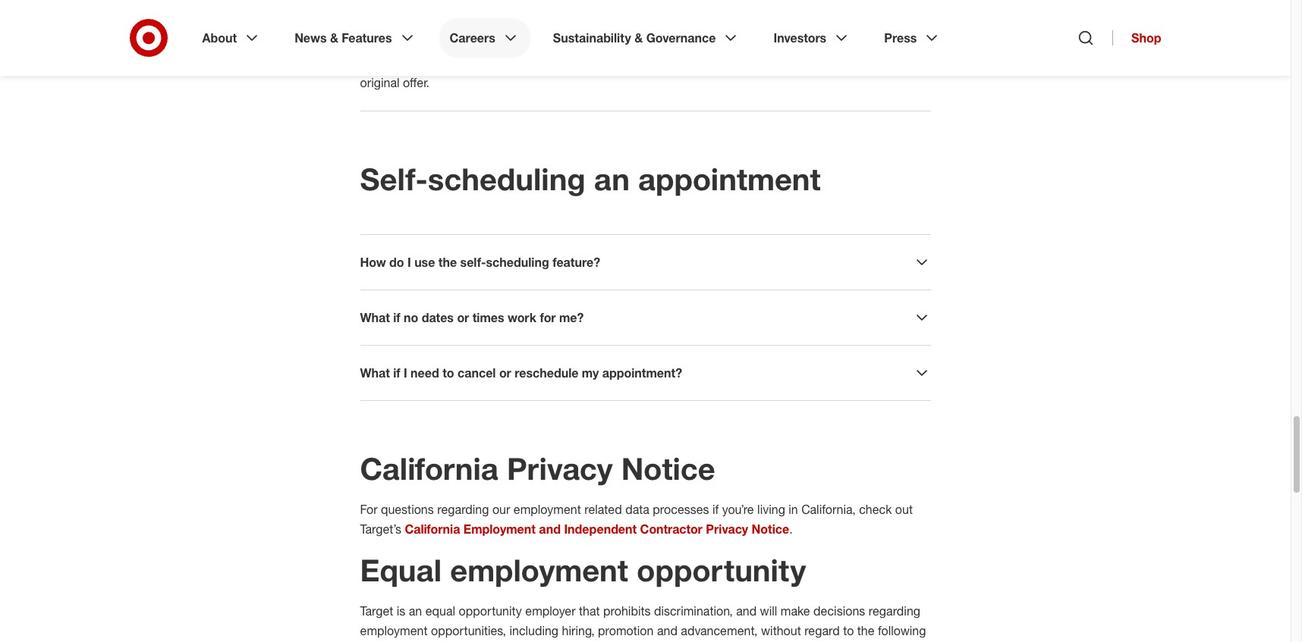 Task type: describe. For each thing, give the bounding box(es) containing it.
news & features link
[[284, 18, 427, 58]]

the left the link
[[546, 55, 564, 71]]

employment
[[464, 522, 536, 537]]

the inside dropdown button
[[439, 255, 457, 270]]

promotion
[[598, 624, 654, 639]]

sustainability & governance
[[553, 30, 716, 46]]

how do i use the self-scheduling feature?
[[360, 255, 600, 270]]

and navigate to the "my tasks" section of the page. select the "completed" tab, and you will see the link to "review conditional offer." that will take you back to the original offer.
[[360, 36, 909, 90]]

governance
[[646, 30, 716, 46]]

employer
[[525, 604, 576, 619]]

if for no
[[393, 310, 400, 326]]

news & features
[[295, 30, 392, 46]]

homepage
[[497, 36, 560, 51]]

0 horizontal spatial notice
[[621, 451, 716, 487]]

me?
[[559, 310, 584, 326]]

data
[[626, 502, 650, 518]]

without
[[761, 624, 801, 639]]

"review
[[603, 55, 646, 71]]

regarding inside target is an equal opportunity employer that prohibits discrimination, and will make decisions regarding employment opportunities, including hiring, promotion and advancement, without regard to the followin
[[869, 604, 921, 619]]

employment inside 'for questions regarding our employment related data processes if you're living in california, check out target's'
[[514, 502, 581, 518]]

.
[[790, 522, 793, 537]]

out
[[895, 502, 913, 518]]

hiring,
[[562, 624, 595, 639]]

including
[[510, 624, 559, 639]]

shop link
[[1113, 30, 1162, 46]]

you're
[[722, 502, 754, 518]]

living
[[758, 502, 785, 518]]

shop
[[1132, 30, 1162, 46]]

conditional
[[650, 55, 712, 71]]

news
[[295, 30, 327, 46]]

self-
[[460, 255, 486, 270]]

1 you from the left
[[480, 55, 500, 71]]

link
[[567, 55, 585, 71]]

opportunity inside target is an equal opportunity employer that prohibits discrimination, and will make decisions regarding employment opportunities, including hiring, promotion and advancement, without regard to the followin
[[459, 604, 522, 619]]

what if i need to cancel or reschedule my appointment? button
[[360, 364, 931, 383]]

self-
[[360, 161, 428, 197]]

1 horizontal spatial privacy
[[706, 522, 748, 537]]

cancel
[[458, 366, 496, 381]]

take
[[799, 55, 822, 71]]

need
[[411, 366, 439, 381]]

"completed"
[[360, 55, 429, 71]]

tasks"
[[695, 36, 729, 51]]

to up "review
[[636, 36, 647, 51]]

regard
[[805, 624, 840, 639]]

target's
[[360, 522, 402, 537]]

california privacy notice
[[360, 451, 716, 487]]

and up the link
[[563, 36, 584, 51]]

0 horizontal spatial privacy
[[507, 451, 613, 487]]

questions
[[381, 502, 434, 518]]

feature?
[[553, 255, 600, 270]]

of
[[776, 36, 786, 51]]

my
[[582, 366, 599, 381]]

and down the discrimination,
[[657, 624, 678, 639]]

california employment and independent contractor privacy notice .
[[405, 522, 793, 537]]

and down candidate
[[456, 55, 477, 71]]

what for what if i need to cancel or reschedule my appointment?
[[360, 366, 390, 381]]

tab,
[[433, 55, 453, 71]]

an for equal
[[409, 604, 422, 619]]

self-scheduling an appointment
[[360, 161, 821, 197]]

california,
[[802, 502, 856, 518]]

appointment
[[638, 161, 821, 197]]

offer."
[[715, 55, 748, 71]]

offer.
[[403, 75, 429, 90]]

california employment and independent contractor privacy notice link
[[405, 522, 790, 537]]

an for appointment
[[594, 161, 630, 197]]

what if i need to cancel or reschedule my appointment?
[[360, 366, 682, 381]]

for questions regarding our employment related data processes if you're living in california, check out target's
[[360, 502, 913, 537]]

related
[[585, 502, 622, 518]]

regarding inside 'for questions regarding our employment related data processes if you're living in california, check out target's'
[[437, 502, 489, 518]]

& for sustainability
[[635, 30, 643, 46]]

section
[[733, 36, 773, 51]]

target is an equal opportunity employer that prohibits discrimination, and will make decisions regarding employment opportunities, including hiring, promotion and advancement, without regard to the followin
[[360, 604, 926, 643]]

page.
[[810, 36, 841, 51]]

do
[[389, 255, 404, 270]]

what if no dates or times work for me? button
[[360, 309, 931, 327]]

advancement,
[[681, 624, 758, 639]]

processes
[[653, 502, 709, 518]]

make
[[781, 604, 810, 619]]

decisions
[[814, 604, 865, 619]]

sustainability & governance link
[[543, 18, 751, 58]]

target
[[360, 604, 393, 619]]

select
[[844, 36, 878, 51]]

and up the advancement,
[[736, 604, 757, 619]]



Task type: locate. For each thing, give the bounding box(es) containing it.
what
[[360, 310, 390, 326], [360, 366, 390, 381]]

to down decisions in the right of the page
[[843, 624, 854, 639]]

or
[[457, 310, 469, 326], [499, 366, 511, 381]]

1 vertical spatial notice
[[752, 522, 790, 537]]

investors link
[[763, 18, 862, 58]]

i inside what if i need to cancel or reschedule my appointment? dropdown button
[[404, 366, 407, 381]]

i inside how do i use the self-scheduling feature? dropdown button
[[408, 255, 411, 270]]

sustainability
[[553, 30, 631, 46]]

what left the "need"
[[360, 366, 390, 381]]

1 horizontal spatial will
[[760, 604, 777, 619]]

careers link
[[439, 18, 530, 58]]

if inside dropdown button
[[393, 366, 400, 381]]

that
[[751, 55, 775, 71]]

i right do
[[408, 255, 411, 270]]

privacy up related
[[507, 451, 613, 487]]

or left times
[[457, 310, 469, 326]]

i for if
[[404, 366, 407, 381]]

1 vertical spatial privacy
[[706, 522, 748, 537]]

scheduling inside dropdown button
[[486, 255, 549, 270]]

about
[[202, 30, 237, 46]]

candidate
[[435, 36, 494, 51]]

appointment?
[[603, 366, 682, 381]]

the left "my
[[650, 36, 668, 51]]

1 what from the top
[[360, 310, 390, 326]]

for
[[540, 310, 556, 326]]

if inside 'for questions regarding our employment related data processes if you're living in california, check out target's'
[[713, 502, 719, 518]]

california up questions
[[360, 451, 499, 487]]

1 vertical spatial employment
[[450, 553, 628, 589]]

what inside dropdown button
[[360, 310, 390, 326]]

notice down living
[[752, 522, 790, 537]]

2 & from the left
[[635, 30, 643, 46]]

1 horizontal spatial you
[[825, 55, 845, 71]]

2 vertical spatial if
[[713, 502, 719, 518]]

0 horizontal spatial or
[[457, 310, 469, 326]]

and right employment
[[539, 522, 561, 537]]

check
[[859, 502, 892, 518]]

what left no
[[360, 310, 390, 326]]

1 vertical spatial an
[[409, 604, 422, 619]]

2 horizontal spatial will
[[778, 55, 796, 71]]

use
[[415, 255, 435, 270]]

1 horizontal spatial opportunity
[[637, 553, 806, 589]]

dates
[[422, 310, 454, 326]]

2 vertical spatial employment
[[360, 624, 428, 639]]

into
[[384, 36, 404, 51]]

independent
[[564, 522, 637, 537]]

will down of
[[778, 55, 796, 71]]

employment up employer at the bottom left of the page
[[450, 553, 628, 589]]

or inside dropdown button
[[499, 366, 511, 381]]

&
[[330, 30, 338, 46], [635, 30, 643, 46]]

i for do
[[408, 255, 411, 270]]

features
[[342, 30, 392, 46]]

0 horizontal spatial an
[[409, 604, 422, 619]]

you down page.
[[825, 55, 845, 71]]

times
[[473, 310, 504, 326]]

see
[[524, 55, 543, 71]]

1 vertical spatial california
[[405, 522, 460, 537]]

employment down the california privacy notice
[[514, 502, 581, 518]]

our
[[493, 502, 510, 518]]

2 you from the left
[[825, 55, 845, 71]]

california for california employment and independent contractor privacy notice .
[[405, 522, 460, 537]]

1 vertical spatial if
[[393, 366, 400, 381]]

0 vertical spatial an
[[594, 161, 630, 197]]

will left see
[[503, 55, 520, 71]]

if left no
[[393, 310, 400, 326]]

privacy down you're
[[706, 522, 748, 537]]

0 vertical spatial regarding
[[437, 502, 489, 518]]

careers
[[450, 30, 496, 46]]

1 horizontal spatial &
[[635, 30, 643, 46]]

1 & from the left
[[330, 30, 338, 46]]

1 horizontal spatial regarding
[[869, 604, 921, 619]]

work
[[508, 310, 537, 326]]

1 vertical spatial scheduling
[[486, 255, 549, 270]]

notice up processes
[[621, 451, 716, 487]]

0 vertical spatial i
[[408, 255, 411, 270]]

1 horizontal spatial or
[[499, 366, 511, 381]]

opportunity up "opportunities,"
[[459, 604, 522, 619]]

and
[[563, 36, 584, 51], [456, 55, 477, 71], [539, 522, 561, 537], [736, 604, 757, 619], [657, 624, 678, 639]]

what inside dropdown button
[[360, 366, 390, 381]]

0 horizontal spatial will
[[503, 55, 520, 71]]

1 vertical spatial or
[[499, 366, 511, 381]]

discrimination,
[[654, 604, 733, 619]]

if left the "need"
[[393, 366, 400, 381]]

regarding right decisions in the right of the page
[[869, 604, 921, 619]]

navigate
[[587, 36, 633, 51]]

what if no dates or times work for me?
[[360, 310, 584, 326]]

if left you're
[[713, 502, 719, 518]]

the right of
[[790, 36, 807, 51]]

if
[[393, 310, 400, 326], [393, 366, 400, 381], [713, 502, 719, 518]]

california down questions
[[405, 522, 460, 537]]

reschedule
[[515, 366, 579, 381]]

0 vertical spatial employment
[[514, 502, 581, 518]]

will up the without
[[760, 604, 777, 619]]

the down press
[[892, 55, 909, 71]]

or right cancel
[[499, 366, 511, 381]]

notice
[[621, 451, 716, 487], [752, 522, 790, 537]]

& inside sustainability & governance link
[[635, 30, 643, 46]]

0 horizontal spatial regarding
[[437, 502, 489, 518]]

0 vertical spatial what
[[360, 310, 390, 326]]

your
[[408, 36, 431, 51]]

& up "review
[[635, 30, 643, 46]]

privacy
[[507, 451, 613, 487], [706, 522, 748, 537]]

original
[[360, 75, 400, 90]]

0 vertical spatial privacy
[[507, 451, 613, 487]]

equal employment opportunity
[[360, 553, 806, 589]]

0 horizontal spatial you
[[480, 55, 500, 71]]

1 vertical spatial opportunity
[[459, 604, 522, 619]]

& right news
[[330, 30, 338, 46]]

contractor
[[640, 522, 703, 537]]

how
[[360, 255, 386, 270]]

will
[[503, 55, 520, 71], [778, 55, 796, 71], [760, 604, 777, 619]]

an inside target is an equal opportunity employer that prohibits discrimination, and will make decisions regarding employment opportunities, including hiring, promotion and advancement, without regard to the followin
[[409, 604, 422, 619]]

or inside dropdown button
[[457, 310, 469, 326]]

back
[[848, 55, 875, 71]]

& inside news & features link
[[330, 30, 338, 46]]

in
[[789, 502, 798, 518]]

no
[[404, 310, 418, 326]]

press
[[884, 30, 917, 46]]

log
[[360, 36, 381, 51]]

1 vertical spatial what
[[360, 366, 390, 381]]

regarding
[[437, 502, 489, 518], [869, 604, 921, 619]]

to right the link
[[589, 55, 600, 71]]

0 horizontal spatial &
[[330, 30, 338, 46]]

an
[[594, 161, 630, 197], [409, 604, 422, 619]]

to right "back"
[[878, 55, 889, 71]]

1 vertical spatial i
[[404, 366, 407, 381]]

regarding left our
[[437, 502, 489, 518]]

to inside dropdown button
[[443, 366, 454, 381]]

employment down is
[[360, 624, 428, 639]]

the
[[650, 36, 668, 51], [790, 36, 807, 51], [882, 36, 899, 51], [546, 55, 564, 71], [892, 55, 909, 71], [439, 255, 457, 270], [858, 624, 875, 639]]

0 vertical spatial notice
[[621, 451, 716, 487]]

& for news
[[330, 30, 338, 46]]

2 what from the top
[[360, 366, 390, 381]]

equal
[[426, 604, 455, 619]]

i
[[408, 255, 411, 270], [404, 366, 407, 381]]

employment inside target is an equal opportunity employer that prohibits discrimination, and will make decisions regarding employment opportunities, including hiring, promotion and advancement, without regard to the followin
[[360, 624, 428, 639]]

what for what if no dates or times work for me?
[[360, 310, 390, 326]]

1 vertical spatial regarding
[[869, 604, 921, 619]]

0 vertical spatial scheduling
[[428, 161, 586, 197]]

about link
[[192, 18, 272, 58]]

0 vertical spatial or
[[457, 310, 469, 326]]

will inside target is an equal opportunity employer that prohibits discrimination, and will make decisions regarding employment opportunities, including hiring, promotion and advancement, without regard to the followin
[[760, 604, 777, 619]]

1 horizontal spatial notice
[[752, 522, 790, 537]]

if inside dropdown button
[[393, 310, 400, 326]]

the inside target is an equal opportunity employer that prohibits discrimination, and will make decisions regarding employment opportunities, including hiring, promotion and advancement, without regard to the followin
[[858, 624, 875, 639]]

to
[[636, 36, 647, 51], [589, 55, 600, 71], [878, 55, 889, 71], [443, 366, 454, 381], [843, 624, 854, 639]]

the down decisions in the right of the page
[[858, 624, 875, 639]]

you down the candidate homepage link
[[480, 55, 500, 71]]

candidate homepage link
[[435, 36, 560, 51]]

equal
[[360, 553, 442, 589]]

opportunity up the discrimination,
[[637, 553, 806, 589]]

log into your candidate homepage
[[360, 36, 560, 51]]

for
[[360, 502, 378, 518]]

you
[[480, 55, 500, 71], [825, 55, 845, 71]]

to inside target is an equal opportunity employer that prohibits discrimination, and will make decisions regarding employment opportunities, including hiring, promotion and advancement, without regard to the followin
[[843, 624, 854, 639]]

press link
[[874, 18, 952, 58]]

the right use
[[439, 255, 457, 270]]

opportunities,
[[431, 624, 506, 639]]

1 horizontal spatial an
[[594, 161, 630, 197]]

0 vertical spatial california
[[360, 451, 499, 487]]

0 vertical spatial opportunity
[[637, 553, 806, 589]]

"my
[[671, 36, 692, 51]]

if for i
[[393, 366, 400, 381]]

investors
[[774, 30, 827, 46]]

prohibits
[[603, 604, 651, 619]]

how do i use the self-scheduling feature? button
[[360, 253, 931, 272]]

california for california privacy notice
[[360, 451, 499, 487]]

to right the "need"
[[443, 366, 454, 381]]

0 horizontal spatial opportunity
[[459, 604, 522, 619]]

0 vertical spatial if
[[393, 310, 400, 326]]

is
[[397, 604, 405, 619]]

employment
[[514, 502, 581, 518], [450, 553, 628, 589], [360, 624, 428, 639]]

i left the "need"
[[404, 366, 407, 381]]

the right select
[[882, 36, 899, 51]]



Task type: vqa. For each thing, say whether or not it's contained in the screenshot.
Target's Making Cyber Sale Shopping Easy as 1-2-3 at the top of the page
no



